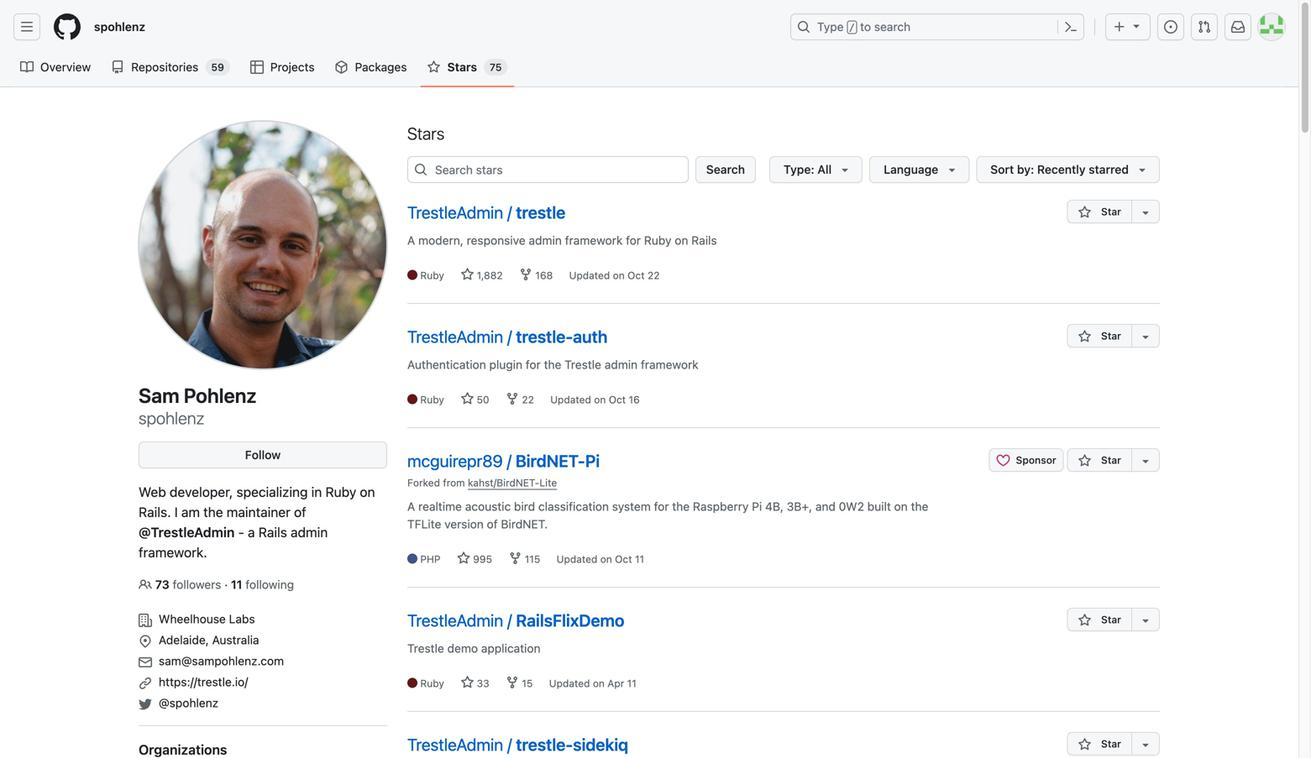 Task type: describe. For each thing, give the bounding box(es) containing it.
a for a realtime acoustic bird classification system for the raspberry pi 4b, 3b+, and 0w2 built on the tflite version of birdnet.
[[408, 500, 415, 514]]

the left raspberry
[[672, 500, 690, 514]]

mail image
[[139, 656, 152, 670]]

organization: wheelhouse labs element
[[139, 608, 387, 629]]

twitter image
[[139, 698, 152, 712]]

50 link
[[461, 392, 492, 406]]

home location: adelaide, australia element
[[139, 629, 387, 650]]

wheelhouse labs
[[159, 613, 255, 626]]

language
[[884, 163, 939, 176]]

59
[[211, 61, 224, 73]]

sam@sampohlenz.com
[[159, 655, 284, 668]]

updated for trestle-
[[551, 394, 591, 406]]

trestle- for sidekiq
[[516, 735, 573, 755]]

by:
[[1018, 163, 1035, 176]]

tflite
[[408, 518, 441, 531]]

organization image
[[139, 614, 152, 628]]

https://trestle.io/ link
[[159, 676, 248, 689]]

0w2
[[839, 500, 865, 514]]

22 inside 'link'
[[519, 394, 537, 406]]

16
[[629, 394, 640, 406]]

1 vertical spatial trestle
[[408, 642, 444, 656]]

spohlenz inside "sam pohlenz spohlenz"
[[139, 408, 205, 428]]

triangle down image right plus image
[[1130, 19, 1144, 32]]

ruby for trestleadmin / railsflixdemo
[[420, 678, 444, 690]]

0 horizontal spatial framework
[[565, 234, 623, 247]]

all
[[818, 163, 832, 176]]

rails inside - a rails admin framework.
[[259, 525, 287, 541]]

i
[[175, 505, 178, 521]]

2 horizontal spatial admin
[[605, 358, 638, 372]]

starred
[[1089, 163, 1129, 176]]

updated for railsflixdemo
[[549, 678, 590, 690]]

sam@sampohlenz.com link
[[159, 655, 284, 668]]

realtime
[[419, 500, 462, 514]]

trestleadmin for trestleadmin / railsflixdemo
[[408, 611, 504, 631]]

trestle demo application
[[408, 642, 541, 656]]

sponsor link
[[989, 449, 1064, 472]]

add this repository to a list image
[[1139, 739, 1153, 752]]

star button for trestleadmin / railsflixdemo
[[1068, 608, 1132, 632]]

updated on oct 22
[[569, 270, 660, 281]]

sort
[[991, 163, 1014, 176]]

oct for trestle-auth
[[609, 394, 626, 406]]

notifications image
[[1232, 20, 1245, 34]]

sort by: recently starred button
[[977, 156, 1160, 183]]

australia
[[212, 634, 259, 647]]

trestleadmin / trestle-sidekiq
[[408, 735, 629, 755]]

updated on oct 16
[[551, 394, 640, 406]]

type: all
[[784, 163, 832, 176]]

on inside the a realtime acoustic bird classification system for the raspberry pi 4b, 3b+, and 0w2 built on the tflite version of birdnet.
[[895, 500, 908, 514]]

overview
[[40, 60, 91, 74]]

a
[[248, 525, 255, 541]]

0 vertical spatial stars
[[447, 60, 477, 74]]

11 for demo
[[627, 678, 637, 690]]

wheelhouse
[[159, 613, 226, 626]]

/ for trestleadmin / trestle-sidekiq
[[508, 735, 512, 755]]

apr
[[608, 678, 625, 690]]

the inside the web developer, specializing in ruby on rails. i am the maintainer of @trestleadmin
[[204, 505, 223, 521]]

star for trestle-auth
[[1099, 330, 1122, 342]]

0 vertical spatial trestle
[[565, 358, 602, 372]]

table image
[[250, 61, 264, 74]]

forked
[[408, 477, 440, 489]]

3 star button from the top
[[1068, 449, 1132, 472]]

web
[[139, 484, 166, 500]]

pi inside the a realtime acoustic bird classification system for the raspberry pi 4b, 3b+, and 0w2 built on the tflite version of birdnet.
[[752, 500, 762, 514]]

repo image
[[111, 61, 125, 74]]

1 vertical spatial framework
[[641, 358, 699, 372]]

type
[[818, 20, 844, 34]]

3 add this repository to a list image from the top
[[1139, 455, 1153, 468]]

lite
[[540, 477, 557, 489]]

33
[[474, 678, 492, 690]]

heart image
[[997, 454, 1010, 468]]

/ for type / to search
[[849, 22, 855, 34]]

star button for trestleadmin / trestle-sidekiq
[[1068, 733, 1132, 756]]

birdnet-
[[516, 451, 586, 471]]

add this repository to a list image for railsflixdemo
[[1139, 614, 1153, 628]]

mcguirepr89
[[408, 451, 503, 471]]

packages
[[355, 60, 407, 74]]

mcguirepr89 / birdnet-pi forked from kahst/birdnet-lite
[[408, 451, 600, 489]]

star image right packages
[[427, 61, 441, 74]]

view spohlenz's full-sized avatar image
[[139, 121, 387, 370]]

star image down authentication
[[461, 392, 474, 406]]

star image for trestleadmin / trestle-auth
[[1079, 330, 1092, 344]]

trestleadmin / trestle
[[408, 203, 566, 222]]

73 followers
[[155, 578, 225, 592]]

trestleadmin for trestleadmin / trestle
[[408, 203, 504, 222]]

labs
[[229, 613, 255, 626]]

sam pohlenz spohlenz
[[139, 384, 257, 428]]

a modern, responsive admin framework for ruby on rails
[[408, 234, 717, 247]]

ruby for trestleadmin / trestle-auth
[[420, 394, 444, 406]]

framework.
[[139, 545, 207, 561]]

location image
[[139, 635, 152, 649]]

modern,
[[419, 234, 464, 247]]

oct for trestle
[[628, 270, 645, 281]]

trestleadmin for trestleadmin / trestle-auth
[[408, 327, 504, 347]]

command palette image
[[1065, 20, 1078, 34]]

maintainer
[[227, 505, 291, 521]]

fork image for for
[[506, 392, 519, 406]]

in
[[311, 484, 322, 500]]

star for trestle
[[1099, 206, 1122, 218]]

am
[[181, 505, 200, 521]]

php
[[420, 554, 441, 566]]

· 11 following
[[225, 578, 294, 592]]

built
[[868, 500, 891, 514]]

search button
[[696, 156, 756, 183]]

application
[[481, 642, 541, 656]]

followers
[[173, 578, 221, 592]]

demo
[[448, 642, 478, 656]]

4b,
[[766, 500, 784, 514]]

sidekiq
[[573, 735, 629, 755]]

type / to search
[[818, 20, 911, 34]]

168
[[533, 270, 556, 281]]

trestleadmin / trestle-auth
[[408, 327, 608, 347]]

the right built
[[911, 500, 929, 514]]

classification
[[539, 500, 609, 514]]

fork image for railsflixdemo
[[506, 676, 519, 690]]

triangle down image for sort by: recently starred
[[1136, 163, 1150, 176]]

updated for trestle
[[569, 270, 610, 281]]

15
[[519, 678, 536, 690]]

33 link
[[461, 676, 492, 690]]

link image
[[139, 677, 152, 691]]

Follow spohlenz submit
[[139, 442, 387, 469]]

ruby inside the web developer, specializing in ruby on rails. i am the maintainer of @trestleadmin
[[326, 484, 356, 500]]

ruby up updated on oct 22 in the top of the page
[[644, 234, 672, 247]]

a for a modern, responsive admin framework for ruby on rails
[[408, 234, 415, 247]]

search
[[707, 163, 745, 176]]

updated on apr 11
[[549, 678, 637, 690]]

homepage image
[[54, 13, 81, 40]]

trestleadmin / railsflixdemo
[[408, 611, 625, 631]]

type: all button
[[770, 156, 863, 183]]

following
[[246, 578, 294, 592]]

book image
[[20, 61, 34, 74]]

3b+,
[[787, 500, 813, 514]]

plus image
[[1113, 20, 1127, 34]]

of inside the a realtime acoustic bird classification system for the raspberry pi 4b, 3b+, and 0w2 built on the tflite version of birdnet.
[[487, 518, 498, 531]]



Task type: locate. For each thing, give the bounding box(es) containing it.
kahst/birdnet-
[[468, 477, 540, 489]]

star button
[[1068, 200, 1132, 224], [1068, 324, 1132, 348], [1068, 449, 1132, 472], [1068, 608, 1132, 632], [1068, 733, 1132, 756]]

triangle down image right starred
[[1136, 163, 1150, 176]]

for right plugin
[[526, 358, 541, 372]]

stars left 75
[[447, 60, 477, 74]]

2 add this repository to a list image from the top
[[1139, 330, 1153, 344]]

2 vertical spatial for
[[654, 500, 669, 514]]

pohlenz
[[184, 384, 257, 408]]

pi inside mcguirepr89 / birdnet-pi forked from kahst/birdnet-lite
[[586, 451, 600, 471]]

trestle-
[[516, 327, 573, 347], [516, 735, 573, 755]]

git pull request image
[[1198, 20, 1212, 34]]

star for trestle-sidekiq
[[1099, 739, 1122, 750]]

trestleadmin up the demo
[[408, 611, 504, 631]]

ruby for trestleadmin / trestle
[[420, 270, 444, 281]]

the
[[544, 358, 562, 372], [672, 500, 690, 514], [911, 500, 929, 514], [204, 505, 223, 521]]

raspberry
[[693, 500, 749, 514]]

pi left 4b, on the right
[[752, 500, 762, 514]]

2 horizontal spatial for
[[654, 500, 669, 514]]

triangle down image
[[1130, 19, 1144, 32], [946, 163, 959, 176], [1136, 163, 1150, 176]]

11 down the a realtime acoustic bird classification system for the raspberry pi 4b, 3b+, and 0w2 built on the tflite version of birdnet.
[[635, 554, 645, 566]]

the right am
[[204, 505, 223, 521]]

/ for mcguirepr89 / birdnet-pi forked from kahst/birdnet-lite
[[507, 451, 512, 471]]

star image right sponsor
[[1079, 455, 1092, 468]]

@trestleadmin
[[139, 525, 235, 541]]

railsflixdemo
[[516, 611, 625, 631]]

of inside the web developer, specializing in ruby on rails. i am the maintainer of @trestleadmin
[[294, 505, 306, 521]]

73
[[155, 578, 170, 592]]

2 trestleadmin from the top
[[408, 327, 504, 347]]

0 horizontal spatial for
[[526, 358, 541, 372]]

sort by: recently starred
[[991, 163, 1129, 176]]

ruby left 33 "link"
[[420, 678, 444, 690]]

triangle down image right language at the top right of the page
[[946, 163, 959, 176]]

-
[[238, 525, 244, 541]]

/ up application on the bottom
[[508, 611, 512, 631]]

4 star from the top
[[1099, 614, 1122, 626]]

0 vertical spatial rails
[[692, 234, 717, 247]]

updated down a modern, responsive admin framework for ruby on rails on the top of page
[[569, 270, 610, 281]]

trestleadmin down 33 "link"
[[408, 735, 504, 755]]

a realtime acoustic bird classification system for the raspberry pi 4b, 3b+, and 0w2 built on the tflite version of birdnet.
[[408, 500, 929, 531]]

oct down "system"
[[615, 554, 632, 566]]

trestle- down 15
[[516, 735, 573, 755]]

1 vertical spatial pi
[[752, 500, 762, 514]]

spohlenz link
[[87, 13, 152, 40]]

0 vertical spatial 11
[[635, 554, 645, 566]]

pi
[[586, 451, 600, 471], [752, 500, 762, 514]]

of down 'specializing'
[[294, 505, 306, 521]]

triangle down image
[[839, 163, 852, 176]]

triangle down image inside sort by: recently starred button
[[1136, 163, 1150, 176]]

rails down search button
[[692, 234, 717, 247]]

admin up 16
[[605, 358, 638, 372]]

for inside the a realtime acoustic bird classification system for the raspberry pi 4b, 3b+, and 0w2 built on the tflite version of birdnet.
[[654, 500, 669, 514]]

trestleadmin up modern,
[[408, 203, 504, 222]]

0 vertical spatial trestle-
[[516, 327, 573, 347]]

updated down 'authentication plugin for the trestle admin framework'
[[551, 394, 591, 406]]

fork image right 50
[[506, 392, 519, 406]]

star image
[[1079, 206, 1092, 219], [1079, 330, 1092, 344], [1079, 614, 1092, 628], [461, 676, 474, 690]]

projects
[[270, 60, 315, 74]]

4 add this repository to a list image from the top
[[1139, 614, 1153, 628]]

stars up search icon
[[408, 124, 445, 143]]

a inside the a realtime acoustic bird classification system for the raspberry pi 4b, 3b+, and 0w2 built on the tflite version of birdnet.
[[408, 500, 415, 514]]

admin for a modern, responsive admin framework for ruby on rails
[[529, 234, 562, 247]]

ruby right in
[[326, 484, 356, 500]]

type:
[[784, 163, 815, 176]]

1 horizontal spatial rails
[[692, 234, 717, 247]]

1 horizontal spatial trestle
[[565, 358, 602, 372]]

star button for trestleadmin / trestle
[[1068, 200, 1132, 224]]

0 vertical spatial oct
[[628, 270, 645, 281]]

the right plugin
[[544, 358, 562, 372]]

trestle
[[565, 358, 602, 372], [408, 642, 444, 656]]

updated right '115'
[[557, 554, 598, 566]]

star for railsflixdemo
[[1099, 614, 1122, 626]]

1 trestleadmin from the top
[[408, 203, 504, 222]]

1,882
[[474, 270, 506, 281]]

pi up classification
[[586, 451, 600, 471]]

/ up kahst/birdnet-lite link
[[507, 451, 512, 471]]

adelaide, australia
[[159, 634, 259, 647]]

oct down a modern, responsive admin framework for ruby on rails on the top of page
[[628, 270, 645, 281]]

1 vertical spatial stars
[[408, 124, 445, 143]]

0 horizontal spatial pi
[[586, 451, 600, 471]]

1 vertical spatial 22
[[519, 394, 537, 406]]

acoustic
[[465, 500, 511, 514]]

admin inside - a rails admin framework.
[[291, 525, 328, 541]]

language button
[[870, 156, 970, 183]]

updated right 15
[[549, 678, 590, 690]]

version
[[445, 518, 484, 531]]

15 link
[[506, 676, 536, 690]]

@trestleadmin link
[[139, 525, 235, 541]]

star button for trestleadmin / trestle-auth
[[1068, 324, 1132, 348]]

https://trestle.io/
[[159, 676, 248, 689]]

issue opened image
[[1165, 20, 1178, 34]]

115
[[522, 554, 543, 566]]

organizations
[[139, 742, 227, 758]]

star image down modern,
[[461, 268, 474, 281]]

1 vertical spatial rails
[[259, 525, 287, 541]]

/ for trestleadmin / trestle-auth
[[508, 327, 512, 347]]

1 vertical spatial admin
[[605, 358, 638, 372]]

0 vertical spatial framework
[[565, 234, 623, 247]]

5 star button from the top
[[1068, 733, 1132, 756]]

of down the 'acoustic'
[[487, 518, 498, 531]]

bird
[[514, 500, 535, 514]]

oct left 16
[[609, 394, 626, 406]]

repositories
[[131, 60, 199, 74]]

a left modern,
[[408, 234, 415, 247]]

/ down the 15 link
[[508, 735, 512, 755]]

3 trestleadmin from the top
[[408, 611, 504, 631]]

plugin
[[489, 358, 523, 372]]

0 horizontal spatial of
[[294, 505, 306, 521]]

/ up plugin
[[508, 327, 512, 347]]

1 horizontal spatial admin
[[529, 234, 562, 247]]

package image
[[335, 61, 348, 74]]

0 horizontal spatial stars
[[408, 124, 445, 143]]

fork image for acoustic
[[509, 552, 522, 566]]

search image
[[414, 163, 428, 176]]

1 horizontal spatial stars
[[447, 60, 477, 74]]

responsive
[[467, 234, 526, 247]]

for right "system"
[[654, 500, 669, 514]]

0 horizontal spatial 22
[[519, 394, 537, 406]]

0 vertical spatial admin
[[529, 234, 562, 247]]

3 star from the top
[[1099, 455, 1122, 466]]

22
[[648, 270, 660, 281], [519, 394, 537, 406]]

0 vertical spatial 22
[[648, 270, 660, 281]]

1 star from the top
[[1099, 206, 1122, 218]]

for up updated on oct 22 in the top of the page
[[626, 234, 641, 247]]

star image right php
[[457, 552, 470, 566]]

email: sam@sampohlenz.com element
[[139, 650, 387, 671]]

1 a from the top
[[408, 234, 415, 247]]

995
[[470, 554, 495, 566]]

trestle- up 'authentication plugin for the trestle admin framework'
[[516, 327, 573, 347]]

1 vertical spatial fork image
[[506, 676, 519, 690]]

11 right ·
[[231, 578, 242, 592]]

1 vertical spatial 11
[[231, 578, 242, 592]]

framework
[[565, 234, 623, 247], [641, 358, 699, 372]]

a
[[408, 234, 415, 247], [408, 500, 415, 514]]

0 horizontal spatial rails
[[259, 525, 287, 541]]

packages link
[[328, 55, 414, 80]]

from
[[443, 477, 465, 489]]

fork image
[[506, 392, 519, 406], [509, 552, 522, 566]]

@spohlenz link
[[159, 697, 219, 710]]

rails
[[692, 234, 717, 247], [259, 525, 287, 541]]

1 vertical spatial spohlenz
[[139, 408, 205, 428]]

on
[[675, 234, 689, 247], [613, 270, 625, 281], [594, 394, 606, 406], [360, 484, 375, 500], [895, 500, 908, 514], [601, 554, 612, 566], [593, 678, 605, 690]]

updated on oct 11
[[557, 554, 645, 566]]

admin down in
[[291, 525, 328, 541]]

1 vertical spatial for
[[526, 358, 541, 372]]

star image
[[427, 61, 441, 74], [461, 268, 474, 281], [461, 392, 474, 406], [1079, 455, 1092, 468], [457, 552, 470, 566], [1079, 739, 1092, 752]]

22 link
[[506, 392, 537, 406]]

trestle left the demo
[[408, 642, 444, 656]]

75
[[490, 61, 502, 73]]

trestleadmin for trestleadmin / trestle-sidekiq
[[408, 735, 504, 755]]

1 vertical spatial fork image
[[509, 552, 522, 566]]

4 star button from the top
[[1068, 608, 1132, 632]]

2 a from the top
[[408, 500, 415, 514]]

0 vertical spatial spohlenz
[[94, 20, 145, 34]]

on inside the web developer, specializing in ruby on rails. i am the maintainer of @trestleadmin
[[360, 484, 375, 500]]

ruby down modern,
[[420, 270, 444, 281]]

0 vertical spatial a
[[408, 234, 415, 247]]

triangle down image inside language button
[[946, 163, 959, 176]]

trestle- for auth
[[516, 327, 573, 347]]

oct
[[628, 270, 645, 281], [609, 394, 626, 406], [615, 554, 632, 566]]

5 star from the top
[[1099, 739, 1122, 750]]

fork image for trestle
[[519, 268, 533, 281]]

1 trestle- from the top
[[516, 327, 573, 347]]

/ left to
[[849, 22, 855, 34]]

2 vertical spatial oct
[[615, 554, 632, 566]]

1 vertical spatial trestle-
[[516, 735, 573, 755]]

system
[[612, 500, 651, 514]]

0 vertical spatial fork image
[[519, 268, 533, 281]]

ruby
[[644, 234, 672, 247], [420, 270, 444, 281], [420, 394, 444, 406], [326, 484, 356, 500], [420, 678, 444, 690]]

0 vertical spatial pi
[[586, 451, 600, 471]]

50
[[474, 394, 492, 406]]

·
[[225, 578, 228, 592]]

1 add this repository to a list image from the top
[[1139, 206, 1153, 219]]

/ inside type / to search
[[849, 22, 855, 34]]

rails right the a
[[259, 525, 287, 541]]

a up tflite
[[408, 500, 415, 514]]

star image for trestleadmin / trestle
[[1079, 206, 1092, 219]]

star
[[1099, 206, 1122, 218], [1099, 330, 1122, 342], [1099, 455, 1122, 466], [1099, 614, 1122, 626], [1099, 739, 1122, 750]]

1 horizontal spatial 22
[[648, 270, 660, 281]]

2 vertical spatial 11
[[627, 678, 637, 690]]

fork image right 1,882
[[519, 268, 533, 281]]

web developer, specializing in ruby on rails. i am the maintainer of @trestleadmin
[[139, 484, 375, 541]]

spohlenz down sam
[[139, 408, 205, 428]]

/ left "trestle"
[[508, 203, 512, 222]]

0 vertical spatial for
[[626, 234, 641, 247]]

spohlenz
[[94, 20, 145, 34], [139, 408, 205, 428]]

star image left add this repository to a list icon on the right of page
[[1079, 739, 1092, 752]]

2 vertical spatial admin
[[291, 525, 328, 541]]

search
[[875, 20, 911, 34]]

fork image
[[519, 268, 533, 281], [506, 676, 519, 690]]

authentication plugin for the trestle admin framework
[[408, 358, 699, 372]]

1 horizontal spatial for
[[626, 234, 641, 247]]

1 vertical spatial a
[[408, 500, 415, 514]]

and
[[816, 500, 836, 514]]

/
[[849, 22, 855, 34], [508, 203, 512, 222], [508, 327, 512, 347], [507, 451, 512, 471], [508, 611, 512, 631], [508, 735, 512, 755]]

/ inside mcguirepr89 / birdnet-pi forked from kahst/birdnet-lite
[[507, 451, 512, 471]]

995 link
[[457, 552, 495, 566]]

1 horizontal spatial of
[[487, 518, 498, 531]]

0 horizontal spatial admin
[[291, 525, 328, 541]]

11 for realtime
[[635, 554, 645, 566]]

@spohlenz
[[159, 697, 219, 710]]

sponsor
[[1016, 455, 1057, 466]]

/ for trestleadmin / trestle
[[508, 203, 512, 222]]

4 trestleadmin from the top
[[408, 735, 504, 755]]

1 horizontal spatial framework
[[641, 358, 699, 372]]

11 right apr
[[627, 678, 637, 690]]

people image
[[139, 579, 152, 592]]

/ for trestleadmin / railsflixdemo
[[508, 611, 512, 631]]

kahst/birdnet-lite link
[[468, 477, 557, 489]]

add this repository to a list image
[[1139, 206, 1153, 219], [1139, 330, 1153, 344], [1139, 455, 1153, 468], [1139, 614, 1153, 628]]

fork image right "995"
[[509, 552, 522, 566]]

ruby down authentication
[[420, 394, 444, 406]]

trestle down auth
[[565, 358, 602, 372]]

specializing
[[237, 484, 308, 500]]

birdnet.
[[501, 518, 548, 531]]

trestleadmin
[[408, 203, 504, 222], [408, 327, 504, 347], [408, 611, 504, 631], [408, 735, 504, 755]]

star image for trestleadmin / railsflixdemo
[[1079, 614, 1092, 628]]

0 vertical spatial fork image
[[506, 392, 519, 406]]

115 link
[[509, 552, 543, 566]]

triangle down image for language
[[946, 163, 959, 176]]

to
[[861, 20, 871, 34]]

1 vertical spatial oct
[[609, 394, 626, 406]]

fork image right 33
[[506, 676, 519, 690]]

trestleadmin up authentication
[[408, 327, 504, 347]]

1 star button from the top
[[1068, 200, 1132, 224]]

projects link
[[244, 55, 321, 80]]

Search stars search field
[[408, 156, 689, 183]]

2 star button from the top
[[1068, 324, 1132, 348]]

rails.
[[139, 505, 171, 521]]

admin down "trestle"
[[529, 234, 562, 247]]

add this repository to a list image for trestle
[[1139, 206, 1153, 219]]

0 horizontal spatial trestle
[[408, 642, 444, 656]]

2 trestle- from the top
[[516, 735, 573, 755]]

2 star from the top
[[1099, 330, 1122, 342]]

spohlenz up repo icon
[[94, 20, 145, 34]]

add this repository to a list image for trestle-auth
[[1139, 330, 1153, 344]]

1 horizontal spatial pi
[[752, 500, 762, 514]]

admin for - a rails admin framework.
[[291, 525, 328, 541]]

authentication
[[408, 358, 486, 372]]



Task type: vqa. For each thing, say whether or not it's contained in the screenshot.
left the issue opened icon
no



